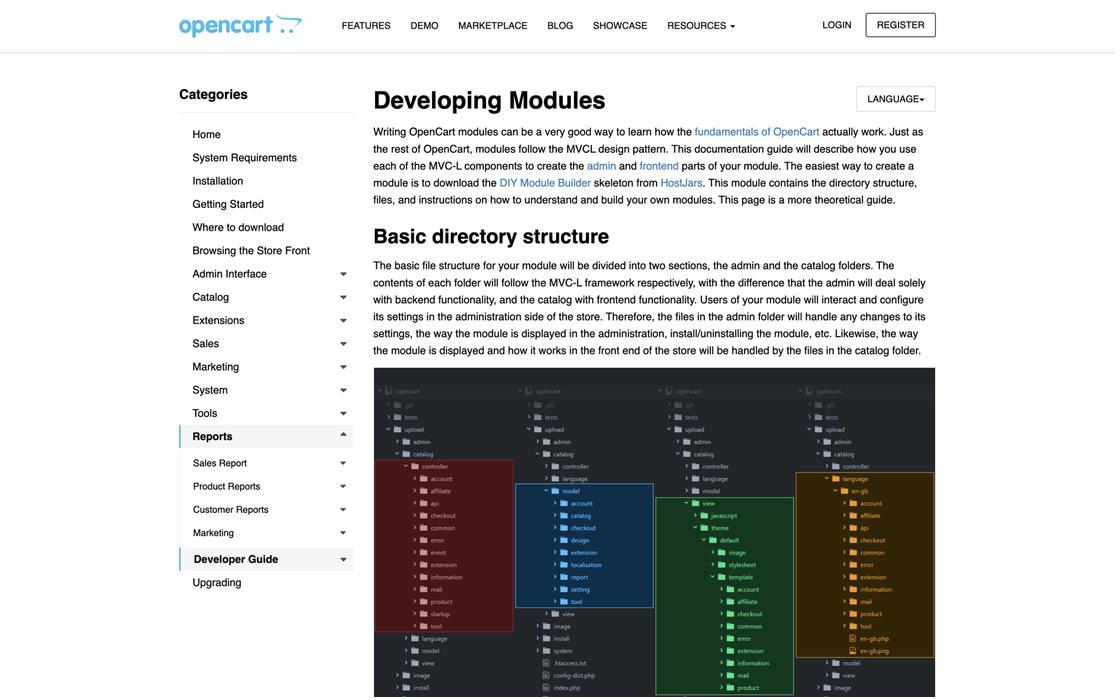 Task type: locate. For each thing, give the bounding box(es) containing it.
will down install/uninstalling
[[700, 344, 714, 357]]

1 vertical spatial modules
[[476, 143, 516, 155]]

1 horizontal spatial structure
[[523, 225, 609, 248]]

0 horizontal spatial structure
[[439, 259, 480, 272]]

system down home
[[193, 151, 228, 164]]

functionality,
[[439, 293, 497, 306]]

settings
[[387, 310, 424, 323]]

1 horizontal spatial opencart
[[774, 126, 820, 138]]

1 horizontal spatial l
[[577, 276, 582, 289]]

0 vertical spatial marketing
[[193, 361, 239, 373]]

opencart up opencart,
[[409, 126, 455, 138]]

fundamentals
[[695, 126, 759, 138]]

1 horizontal spatial its
[[916, 310, 926, 323]]

of up guide at the top of the page
[[762, 126, 771, 138]]

will inside actually work. just as the rest of opencart, modules follow the mvcl design pattern. this documentation guide will describe how you use each of the mvc-l components to create the
[[796, 143, 811, 155]]

reports for product
[[228, 481, 260, 492]]

displayed
[[522, 327, 567, 340], [440, 344, 485, 357]]

catalog up "side" on the left top of page
[[538, 293, 572, 306]]

sales up product
[[193, 458, 217, 469]]

with
[[699, 276, 718, 289], [374, 293, 392, 306], [575, 293, 594, 306]]

the up contains
[[785, 160, 803, 172]]

system requirements link
[[179, 146, 354, 169]]

the basic file structure for your module will be divided into two sections, the admin and the catalog folders. the contents of each folder will follow the mvc-l framework respectively, with the difference that the admin will deal solely with backend functionality, and the catalog with frontend functionality. users of your module will interact and configure its settings in the administration side of the store. therefore, the files in the admin folder will handle any changes to its settings, the way the module is displayed in the administration, install/uninstalling the module, etc. likewise, the way the module is displayed and how it works in the front end of the store will be handled by the files in the catalog folder.
[[374, 259, 926, 357]]

reports down product reports link on the left of page
[[236, 504, 269, 515]]

reports inside "link"
[[236, 504, 269, 515]]

create inside actually work. just as the rest of opencart, modules follow the mvcl design pattern. this documentation guide will describe how you use each of the mvc-l components to create the
[[537, 160, 567, 172]]

sales report link
[[180, 452, 354, 475]]

of right 'parts'
[[709, 160, 718, 172]]

modules left can
[[458, 126, 499, 138]]

frontend down framework
[[597, 293, 636, 306]]

will right guide at the top of the page
[[796, 143, 811, 155]]

structure
[[523, 225, 609, 248], [439, 259, 480, 272]]

how right on
[[491, 194, 510, 206]]

1 horizontal spatial displayed
[[522, 327, 567, 340]]

0 vertical spatial modules
[[458, 126, 499, 138]]

1 vertical spatial follow
[[502, 276, 529, 289]]

the inside parts of your module. the easiest way to create a module is to download the
[[785, 160, 803, 172]]

l down opencart,
[[456, 160, 462, 172]]

1 vertical spatial each
[[428, 276, 452, 289]]

module inside parts of your module. the easiest way to create a module is to download the
[[374, 177, 408, 189]]

home link
[[179, 123, 354, 146]]

1 horizontal spatial each
[[428, 276, 452, 289]]

1 vertical spatial directory
[[432, 225, 518, 248]]

developer
[[194, 553, 245, 565]]

a left very
[[536, 126, 542, 138]]

builder
[[558, 177, 591, 189]]

its up the "settings,"
[[374, 310, 384, 323]]

upgrading link
[[179, 571, 354, 594]]

1 vertical spatial catalog
[[538, 293, 572, 306]]

the inside parts of your module. the easiest way to create a module is to download the
[[482, 177, 497, 189]]

pattern.
[[633, 143, 669, 155]]

to down the diy
[[513, 194, 522, 206]]

in up install/uninstalling
[[698, 310, 706, 323]]

files,
[[374, 194, 395, 206]]

0 horizontal spatial l
[[456, 160, 462, 172]]

this right .
[[709, 177, 729, 189]]

1 horizontal spatial directory
[[830, 177, 870, 189]]

0 horizontal spatial catalog
[[538, 293, 572, 306]]

documentation
[[695, 143, 765, 155]]

sections,
[[669, 259, 711, 272]]

instructions
[[419, 194, 473, 206]]

end
[[623, 344, 641, 357]]

1 horizontal spatial folder
[[758, 310, 785, 323]]

writing
[[374, 126, 406, 138]]

settings,
[[374, 327, 413, 340]]

fundamentals of opencart link
[[695, 126, 820, 138]]

install/uninstalling
[[671, 327, 754, 340]]

2 horizontal spatial a
[[909, 160, 915, 172]]

login
[[823, 20, 852, 30]]

structure down "understand"
[[523, 225, 609, 248]]

module up the page
[[732, 177, 767, 189]]

mvc- inside actually work. just as the rest of opencart, modules follow the mvcl design pattern. this documentation guide will describe how you use each of the mvc-l components to create the
[[429, 160, 456, 172]]

0 horizontal spatial download
[[239, 221, 284, 233]]

skeleton
[[594, 177, 634, 189]]

1 vertical spatial marketing
[[193, 528, 234, 538]]

0 vertical spatial files
[[676, 310, 695, 323]]

1 system from the top
[[193, 151, 228, 164]]

0 vertical spatial each
[[374, 160, 397, 172]]

that
[[788, 276, 806, 289]]

0 vertical spatial system
[[193, 151, 228, 164]]

download
[[434, 177, 479, 189], [239, 221, 284, 233]]

this up 'parts'
[[672, 143, 692, 155]]

be right can
[[522, 126, 533, 138]]

each down file on the left of page
[[428, 276, 452, 289]]

1 vertical spatial sales
[[193, 458, 217, 469]]

features link
[[332, 14, 401, 37]]

1 vertical spatial reports
[[228, 481, 260, 492]]

describe
[[814, 143, 854, 155]]

with up "users"
[[699, 276, 718, 289]]

with up store.
[[575, 293, 594, 306]]

of right "side" on the left top of page
[[547, 310, 556, 323]]

to right the where
[[227, 221, 236, 233]]

the
[[785, 160, 803, 172], [374, 259, 392, 272], [877, 259, 895, 272]]

1 vertical spatial be
[[578, 259, 590, 272]]

admin up difference on the top right of the page
[[731, 259, 760, 272]]

store
[[673, 344, 697, 357]]

2 horizontal spatial the
[[877, 259, 895, 272]]

catalog link
[[179, 286, 354, 309]]

opencart up guide at the top of the page
[[774, 126, 820, 138]]

opencart - open source shopping cart solution image
[[179, 14, 302, 38]]

way up folder.
[[900, 327, 919, 340]]

1 horizontal spatial a
[[779, 194, 785, 206]]

each for folder
[[428, 276, 452, 289]]

follow inside actually work. just as the rest of opencart, modules follow the mvcl design pattern. this documentation guide will describe how you use each of the mvc-l components to create the
[[519, 143, 546, 155]]

2 horizontal spatial catalog
[[856, 344, 890, 357]]

1 vertical spatial structure
[[439, 259, 480, 272]]

its
[[374, 310, 384, 323], [916, 310, 926, 323]]

module down the "settings,"
[[391, 344, 426, 357]]

1 vertical spatial folder
[[758, 310, 785, 323]]

0 horizontal spatial create
[[537, 160, 567, 172]]

mvc- down opencart,
[[429, 160, 456, 172]]

1 vertical spatial mvc-
[[550, 276, 577, 289]]

to up design
[[617, 126, 626, 138]]

2 horizontal spatial be
[[717, 344, 729, 357]]

showcase link
[[584, 14, 658, 37]]

store
[[257, 244, 282, 257]]

home
[[193, 128, 221, 140]]

l inside the basic file structure for your module will be divided into two sections, the admin and the catalog folders. the contents of each folder will follow the mvc-l framework respectively, with the difference that the admin will deal solely with backend functionality, and the catalog with frontend functionality. users of your module will interact and configure its settings in the administration side of the store. therefore, the files in the admin folder will handle any changes to its settings, the way the module is displayed in the administration, install/uninstalling the module, etc. likewise, the way the module is displayed and how it works in the front end of the store will be handled by the files in the catalog folder.
[[577, 276, 582, 289]]

sales for sales
[[193, 337, 219, 350]]

system
[[193, 151, 228, 164], [193, 384, 228, 396]]

module inside . this module contains the directory structure, files, and instructions on how to understand and build your own modules. this page is a more theoretical guide.
[[732, 177, 767, 189]]

report
[[219, 458, 247, 469]]

to down the work.
[[864, 160, 873, 172]]

the up deal
[[877, 259, 895, 272]]

1 horizontal spatial create
[[876, 160, 906, 172]]

1 vertical spatial download
[[239, 221, 284, 233]]

installation link
[[179, 169, 354, 193]]

2 vertical spatial this
[[719, 194, 739, 206]]

each
[[374, 160, 397, 172], [428, 276, 452, 289]]

marketing down customer
[[193, 528, 234, 538]]

be
[[522, 126, 533, 138], [578, 259, 590, 272], [717, 344, 729, 357]]

0 horizontal spatial folder
[[454, 276, 481, 289]]

download down 'getting started' link
[[239, 221, 284, 233]]

system up tools
[[193, 384, 228, 396]]

0 vertical spatial sales
[[193, 337, 219, 350]]

0 vertical spatial mvc-
[[429, 160, 456, 172]]

functionality.
[[639, 293, 697, 306]]

how left it on the left of the page
[[508, 344, 528, 357]]

0 horizontal spatial opencart
[[409, 126, 455, 138]]

diy module builder link
[[500, 177, 591, 189]]

each inside the basic file structure for your module will be divided into two sections, the admin and the catalog folders. the contents of each folder will follow the mvc-l framework respectively, with the difference that the admin will deal solely with backend functionality, and the catalog with frontend functionality. users of your module will interact and configure its settings in the administration side of the store. therefore, the files in the admin folder will handle any changes to its settings, the way the module is displayed in the administration, install/uninstalling the module, etc. likewise, the way the module is displayed and how it works in the front end of the store will be handled by the files in the catalog folder.
[[428, 276, 452, 289]]

sales down extensions
[[193, 337, 219, 350]]

1 horizontal spatial files
[[805, 344, 824, 357]]

product reports link
[[180, 475, 354, 498]]

1 horizontal spatial download
[[434, 177, 479, 189]]

admin down "users"
[[727, 310, 756, 323]]

just
[[890, 126, 910, 138]]

and
[[619, 160, 637, 172], [398, 194, 416, 206], [581, 194, 599, 206], [763, 259, 781, 272], [500, 293, 517, 306], [860, 293, 878, 306], [488, 344, 505, 357]]

0 horizontal spatial frontend
[[597, 293, 636, 306]]

download up instructions
[[434, 177, 479, 189]]

0 horizontal spatial mvc-
[[429, 160, 456, 172]]

displayed down 'administration'
[[440, 344, 485, 357]]

1 vertical spatial a
[[909, 160, 915, 172]]

2 vertical spatial a
[[779, 194, 785, 206]]

extensions link
[[179, 309, 354, 332]]

2 system from the top
[[193, 384, 228, 396]]

frontend down pattern.
[[640, 160, 679, 172]]

mvc- left framework
[[550, 276, 577, 289]]

as
[[913, 126, 924, 138]]

is right the page
[[769, 194, 776, 206]]

for
[[483, 259, 496, 272]]

files down functionality.
[[676, 310, 695, 323]]

the up contents
[[374, 259, 392, 272]]

0 horizontal spatial with
[[374, 293, 392, 306]]

0 vertical spatial this
[[672, 143, 692, 155]]

blog
[[548, 20, 574, 31]]

structure inside the basic file structure for your module will be divided into two sections, the admin and the catalog folders. the contents of each folder will follow the mvc-l framework respectively, with the difference that the admin will deal solely with backend functionality, and the catalog with frontend functionality. users of your module will interact and configure its settings in the administration side of the store. therefore, the files in the admin folder will handle any changes to its settings, the way the module is displayed in the administration, install/uninstalling the module, etc. likewise, the way the module is displayed and how it works in the front end of the store will be handled by the files in the catalog folder.
[[439, 259, 480, 272]]

create down you
[[876, 160, 906, 172]]

1 horizontal spatial catalog
[[802, 259, 836, 272]]

framework
[[585, 276, 635, 289]]

1 opencart from the left
[[409, 126, 455, 138]]

demo
[[411, 20, 439, 31]]

2 vertical spatial reports
[[236, 504, 269, 515]]

changes
[[861, 310, 901, 323]]

this
[[672, 143, 692, 155], [709, 177, 729, 189], [719, 194, 739, 206]]

in
[[427, 310, 435, 323], [698, 310, 706, 323], [570, 327, 578, 340], [570, 344, 578, 357], [827, 344, 835, 357]]

your down documentation
[[720, 160, 741, 172]]

modules up components
[[476, 143, 516, 155]]

admin
[[588, 160, 617, 172], [731, 259, 760, 272], [826, 276, 855, 289], [727, 310, 756, 323]]

file struct image
[[374, 367, 936, 697]]

1 horizontal spatial mvc-
[[550, 276, 577, 289]]

is down 'administration'
[[511, 327, 519, 340]]

directory inside . this module contains the directory structure, files, and instructions on how to understand and build your own modules. this page is a more theoretical guide.
[[830, 177, 870, 189]]

2 create from the left
[[876, 160, 906, 172]]

1 horizontal spatial the
[[785, 160, 803, 172]]

module
[[374, 177, 408, 189], [732, 177, 767, 189], [522, 259, 557, 272], [767, 293, 801, 306], [473, 327, 508, 340], [391, 344, 426, 357]]

1 vertical spatial marketing link
[[180, 521, 354, 545]]

way down describe
[[843, 160, 861, 172]]

a left more
[[779, 194, 785, 206]]

1 vertical spatial system
[[193, 384, 228, 396]]

2 its from the left
[[916, 310, 926, 323]]

each down "rest"
[[374, 160, 397, 172]]

1 create from the left
[[537, 160, 567, 172]]

files down etc.
[[805, 344, 824, 357]]

marketing link down 'extensions' link
[[179, 355, 354, 379]]

is inside . this module contains the directory structure, files, and instructions on how to understand and build your own modules. this page is a more theoretical guide.
[[769, 194, 776, 206]]

l inside actually work. just as the rest of opencart, modules follow the mvcl design pattern. this documentation guide will describe how you use each of the mvc-l components to create the
[[456, 160, 462, 172]]

catalog
[[802, 259, 836, 272], [538, 293, 572, 306], [856, 344, 890, 357]]

module,
[[775, 327, 812, 340]]

reports down tools
[[193, 430, 233, 443]]

l left framework
[[577, 276, 582, 289]]

0 vertical spatial directory
[[830, 177, 870, 189]]

store.
[[577, 310, 603, 323]]

hostjars
[[661, 177, 703, 189]]

catalog down likewise,
[[856, 344, 890, 357]]

follow inside the basic file structure for your module will be divided into two sections, the admin and the catalog folders. the contents of each folder will follow the mvc-l framework respectively, with the difference that the admin will deal solely with backend functionality, and the catalog with frontend functionality. users of your module will interact and configure its settings in the administration side of the store. therefore, the files in the admin folder will handle any changes to its settings, the way the module is displayed in the administration, install/uninstalling the module, etc. likewise, the way the module is displayed and how it works in the front end of the store will be handled by the files in the catalog folder.
[[502, 276, 529, 289]]

marketplace
[[459, 20, 528, 31]]

tools link
[[179, 402, 354, 425]]

. this module contains the directory structure, files, and instructions on how to understand and build your own modules. this page is a more theoretical guide.
[[374, 177, 918, 206]]

how down the work.
[[857, 143, 877, 155]]

each inside actually work. just as the rest of opencart, modules follow the mvcl design pattern. this documentation guide will describe how you use each of the mvc-l components to create the
[[374, 160, 397, 172]]

1 vertical spatial displayed
[[440, 344, 485, 357]]

0 vertical spatial structure
[[523, 225, 609, 248]]

folder up module, at the right top of the page
[[758, 310, 785, 323]]

front
[[599, 344, 620, 357]]

theoretical
[[815, 194, 864, 206]]

writing opencart modules can be a very good way to learn how the fundamentals of opencart
[[374, 126, 820, 138]]

2 vertical spatial be
[[717, 344, 729, 357]]

0 vertical spatial download
[[434, 177, 479, 189]]

your down from
[[627, 194, 648, 206]]

displayed up works
[[522, 327, 567, 340]]

features
[[342, 20, 391, 31]]

tools
[[193, 407, 217, 419]]

marketing down extensions
[[193, 361, 239, 373]]

how inside . this module contains the directory structure, files, and instructions on how to understand and build your own modules. this page is a more theoretical guide.
[[491, 194, 510, 206]]

0 horizontal spatial be
[[522, 126, 533, 138]]

in down backend
[[427, 310, 435, 323]]

1 horizontal spatial frontend
[[640, 160, 679, 172]]

your inside parts of your module. the easiest way to create a module is to download the
[[720, 160, 741, 172]]

0 vertical spatial follow
[[519, 143, 546, 155]]

0 horizontal spatial its
[[374, 310, 384, 323]]

0 horizontal spatial each
[[374, 160, 397, 172]]

follow
[[519, 143, 546, 155], [502, 276, 529, 289]]

0 vertical spatial be
[[522, 126, 533, 138]]

is
[[411, 177, 419, 189], [769, 194, 776, 206], [511, 327, 519, 340], [429, 344, 437, 357]]

module right for
[[522, 259, 557, 272]]

mvcl
[[567, 143, 596, 155]]

1 vertical spatial frontend
[[597, 293, 636, 306]]

module up files,
[[374, 177, 408, 189]]

modules inside actually work. just as the rest of opencart, modules follow the mvcl design pattern. this documentation guide will describe how you use each of the mvc-l components to create the
[[476, 143, 516, 155]]

0 vertical spatial a
[[536, 126, 542, 138]]

create
[[537, 160, 567, 172], [876, 160, 906, 172]]

a down use
[[909, 160, 915, 172]]

browsing the store front
[[193, 244, 310, 257]]

0 vertical spatial l
[[456, 160, 462, 172]]

getting started
[[193, 198, 264, 210]]

0 horizontal spatial directory
[[432, 225, 518, 248]]

sales
[[193, 337, 219, 350], [193, 458, 217, 469]]

structure left for
[[439, 259, 480, 272]]

this left the page
[[719, 194, 739, 206]]

1 vertical spatial l
[[577, 276, 582, 289]]

its down configure
[[916, 310, 926, 323]]

side
[[525, 310, 544, 323]]

directory up for
[[432, 225, 518, 248]]

catalog up the that
[[802, 259, 836, 272]]

mvc- inside the basic file structure for your module will be divided into two sections, the admin and the catalog folders. the contents of each folder will follow the mvc-l framework respectively, with the difference that the admin will deal solely with backend functionality, and the catalog with frontend functionality. users of your module will interact and configure its settings in the administration side of the store. therefore, the files in the admin folder will handle any changes to its settings, the way the module is displayed in the administration, install/uninstalling the module, etc. likewise, the way the module is displayed and how it works in the front end of the store will be handled by the files in the catalog folder.
[[550, 276, 577, 289]]

reports down "report"
[[228, 481, 260, 492]]



Task type: vqa. For each thing, say whether or not it's contained in the screenshot.
leftmost Products
no



Task type: describe. For each thing, give the bounding box(es) containing it.
language
[[868, 94, 920, 104]]

own
[[651, 194, 670, 206]]

will down folders.
[[858, 276, 873, 289]]

1 horizontal spatial with
[[575, 293, 594, 306]]

extensions
[[193, 314, 245, 326]]

demo link
[[401, 14, 449, 37]]

of right end
[[643, 344, 652, 357]]

can
[[502, 126, 519, 138]]

a inside parts of your module. the easiest way to create a module is to download the
[[909, 160, 915, 172]]

configure
[[881, 293, 924, 306]]

way inside parts of your module. the easiest way to create a module is to download the
[[843, 160, 861, 172]]

opencart,
[[424, 143, 473, 155]]

two
[[649, 259, 666, 272]]

register
[[878, 20, 925, 30]]

learn
[[629, 126, 652, 138]]

how up pattern.
[[655, 126, 675, 138]]

on
[[476, 194, 488, 206]]

your down difference on the top right of the page
[[743, 293, 764, 306]]

where
[[193, 221, 224, 233]]

download inside parts of your module. the easiest way to create a module is to download the
[[434, 177, 479, 189]]

this inside actually work. just as the rest of opencart, modules follow the mvcl design pattern. this documentation guide will describe how you use each of the mvc-l components to create the
[[672, 143, 692, 155]]

will left divided
[[560, 259, 575, 272]]

to inside the basic file structure for your module will be divided into two sections, the admin and the catalog folders. the contents of each folder will follow the mvc-l framework respectively, with the difference that the admin will deal solely with backend functionality, and the catalog with frontend functionality. users of your module will interact and configure its settings in the administration side of the store. therefore, the files in the admin folder will handle any changes to its settings, the way the module is displayed in the administration, install/uninstalling the module, etc. likewise, the way the module is displayed and how it works in the front end of the store will be handled by the files in the catalog folder.
[[904, 310, 913, 323]]

customer reports
[[193, 504, 269, 515]]

diy module builder skeleton from hostjars
[[500, 177, 703, 189]]

and right files,
[[398, 194, 416, 206]]

1 its from the left
[[374, 310, 384, 323]]

difference
[[739, 276, 785, 289]]

to up instructions
[[422, 177, 431, 189]]

catalog
[[193, 291, 229, 303]]

into
[[629, 259, 646, 272]]

very
[[545, 126, 565, 138]]

guide
[[248, 553, 278, 565]]

1 vertical spatial this
[[709, 177, 729, 189]]

sales link
[[179, 332, 354, 355]]

guide
[[768, 143, 794, 155]]

categories
[[179, 87, 248, 102]]

it
[[531, 344, 536, 357]]

is inside parts of your module. the easiest way to create a module is to download the
[[411, 177, 419, 189]]

admin and frontend
[[588, 160, 679, 172]]

of up backend
[[417, 276, 426, 289]]

and up difference on the top right of the page
[[763, 259, 781, 272]]

and up 'administration'
[[500, 293, 517, 306]]

0 vertical spatial marketing link
[[179, 355, 354, 379]]

blog link
[[538, 14, 584, 37]]

your inside . this module contains the directory structure, files, and instructions on how to understand and build your own modules. this page is a more theoretical guide.
[[627, 194, 648, 206]]

in down etc.
[[827, 344, 835, 357]]

hostjars link
[[661, 177, 703, 189]]

of down "rest"
[[400, 160, 408, 172]]

way down the functionality,
[[434, 327, 453, 340]]

0 vertical spatial displayed
[[522, 327, 567, 340]]

and up changes
[[860, 293, 878, 306]]

interface
[[226, 268, 267, 280]]

way up design
[[595, 126, 614, 138]]

0 vertical spatial frontend
[[640, 160, 679, 172]]

getting started link
[[179, 193, 354, 216]]

and down diy module builder skeleton from hostjars
[[581, 194, 599, 206]]

create inside parts of your module. the easiest way to create a module is to download the
[[876, 160, 906, 172]]

and down 'administration'
[[488, 344, 505, 357]]

to inside actually work. just as the rest of opencart, modules follow the mvcl design pattern. this documentation guide will describe how you use each of the mvc-l components to create the
[[526, 160, 534, 172]]

divided
[[593, 259, 626, 272]]

0 horizontal spatial files
[[676, 310, 695, 323]]

2 vertical spatial catalog
[[856, 344, 890, 357]]

sales for sales report
[[193, 458, 217, 469]]

handle
[[806, 310, 838, 323]]

and down design
[[619, 160, 637, 172]]

of right "rest"
[[412, 143, 421, 155]]

how inside actually work. just as the rest of opencart, modules follow the mvcl design pattern. this documentation guide will describe how you use each of the mvc-l components to create the
[[857, 143, 877, 155]]

guide.
[[867, 194, 896, 206]]

module
[[520, 177, 555, 189]]

will up module, at the right top of the page
[[788, 310, 803, 323]]

build
[[602, 194, 624, 206]]

0 horizontal spatial the
[[374, 259, 392, 272]]

installation
[[193, 175, 243, 187]]

of inside parts of your module. the easiest way to create a module is to download the
[[709, 160, 718, 172]]

interact
[[822, 293, 857, 306]]

will up handle
[[804, 293, 819, 306]]

basic
[[374, 225, 427, 248]]

users
[[700, 293, 728, 306]]

module down 'administration'
[[473, 327, 508, 340]]

contents
[[374, 276, 414, 289]]

1 vertical spatial files
[[805, 344, 824, 357]]

browsing
[[193, 244, 236, 257]]

in right works
[[570, 344, 578, 357]]

0 vertical spatial reports
[[193, 430, 233, 443]]

backend
[[395, 293, 436, 306]]

parts of your module. the easiest way to create a module is to download the
[[374, 160, 915, 189]]

understand
[[525, 194, 578, 206]]

folders.
[[839, 259, 874, 272]]

product
[[193, 481, 225, 492]]

etc.
[[815, 327, 832, 340]]

is down backend
[[429, 344, 437, 357]]

0 horizontal spatial displayed
[[440, 344, 485, 357]]

how inside the basic file structure for your module will be divided into two sections, the admin and the catalog folders. the contents of each folder will follow the mvc-l framework respectively, with the difference that the admin will deal solely with backend functionality, and the catalog with frontend functionality. users of your module will interact and configure its settings in the administration side of the store. therefore, the files in the admin folder will handle any changes to its settings, the way the module is displayed in the administration, install/uninstalling the module, etc. likewise, the way the module is displayed and how it works in the front end of the store will be handled by the files in the catalog folder.
[[508, 344, 528, 357]]

admin up interact
[[826, 276, 855, 289]]

system for system requirements
[[193, 151, 228, 164]]

good
[[568, 126, 592, 138]]

reports for customer
[[236, 504, 269, 515]]

2 opencart from the left
[[774, 126, 820, 138]]

each for of
[[374, 160, 397, 172]]

admin up diy module builder skeleton from hostjars
[[588, 160, 617, 172]]

developing modules
[[374, 87, 606, 114]]

work.
[[862, 126, 887, 138]]

0 vertical spatial catalog
[[802, 259, 836, 272]]

reports link
[[179, 425, 354, 448]]

basic
[[395, 259, 420, 272]]

admin link
[[588, 160, 617, 172]]

system for system
[[193, 384, 228, 396]]

deal
[[876, 276, 896, 289]]

basic directory structure
[[374, 225, 609, 248]]

solely
[[899, 276, 926, 289]]

getting
[[193, 198, 227, 210]]

0 horizontal spatial a
[[536, 126, 542, 138]]

to inside . this module contains the directory structure, files, and instructions on how to understand and build your own modules. this page is a more theoretical guide.
[[513, 194, 522, 206]]

use
[[900, 143, 917, 155]]

browsing the store front link
[[179, 239, 354, 262]]

2 horizontal spatial with
[[699, 276, 718, 289]]

sales report
[[193, 458, 247, 469]]

your right for
[[499, 259, 519, 272]]

resources
[[668, 20, 729, 31]]

developer guide
[[194, 553, 278, 565]]

therefore,
[[606, 310, 655, 323]]

handled
[[732, 344, 770, 357]]

register link
[[866, 13, 936, 37]]

a inside . this module contains the directory structure, files, and instructions on how to understand and build your own modules. this page is a more theoretical guide.
[[779, 194, 785, 206]]

frontend inside the basic file structure for your module will be divided into two sections, the admin and the catalog folders. the contents of each folder will follow the mvc-l framework respectively, with the difference that the admin will deal solely with backend functionality, and the catalog with frontend functionality. users of your module will interact and configure its settings in the administration side of the store. therefore, the files in the admin folder will handle any changes to its settings, the way the module is displayed in the administration, install/uninstalling the module, etc. likewise, the way the module is displayed and how it works in the front end of the store will be handled by the files in the catalog folder.
[[597, 293, 636, 306]]

folder.
[[893, 344, 922, 357]]

0 vertical spatial folder
[[454, 276, 481, 289]]

1 horizontal spatial be
[[578, 259, 590, 272]]

module down the that
[[767, 293, 801, 306]]

in down store.
[[570, 327, 578, 340]]

diy
[[500, 177, 518, 189]]

of right "users"
[[731, 293, 740, 306]]

customer
[[193, 504, 234, 515]]

from
[[637, 177, 658, 189]]

module.
[[744, 160, 782, 172]]

system requirements
[[193, 151, 297, 164]]

the inside . this module contains the directory structure, files, and instructions on how to understand and build your own modules. this page is a more theoretical guide.
[[812, 177, 827, 189]]

.
[[703, 177, 706, 189]]

customer reports link
[[180, 498, 354, 521]]

respectively,
[[638, 276, 696, 289]]

will down for
[[484, 276, 499, 289]]



